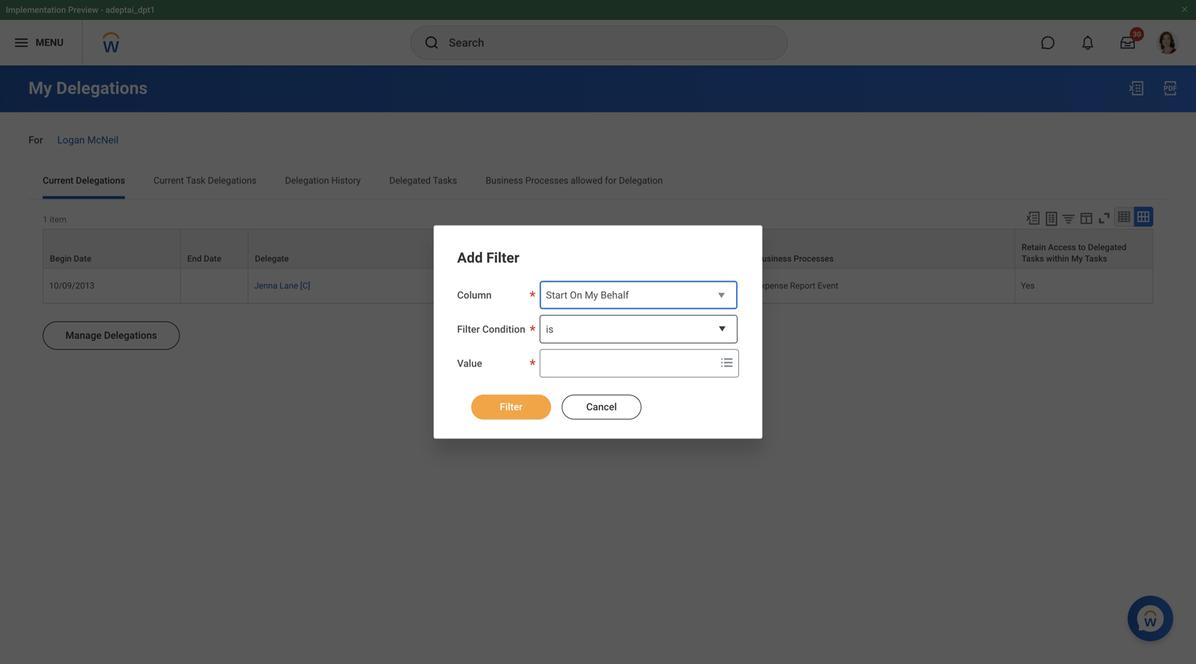 Task type: describe. For each thing, give the bounding box(es) containing it.
toolbar inside my delegations main content
[[1019, 207, 1154, 229]]

current task delegations
[[154, 175, 257, 186]]

row containing 10/09/2013
[[43, 269, 1154, 304]]

logan
[[57, 134, 85, 146]]

delegated tasks
[[389, 175, 457, 186]]

cell inside my delegations main content
[[181, 269, 249, 304]]

event
[[818, 281, 839, 291]]

delegate button
[[249, 230, 485, 268]]

begin date button
[[43, 230, 180, 268]]

business for business processes
[[757, 254, 792, 264]]

0 vertical spatial filter
[[486, 250, 519, 266]]

export to worksheets image
[[1043, 210, 1060, 227]]

retain
[[1022, 242, 1046, 252]]

allowed
[[571, 175, 603, 186]]

profile logan mcneil element
[[1148, 27, 1188, 58]]

delegations for current delegations
[[76, 175, 125, 186]]

view printable version (pdf) image
[[1162, 80, 1179, 97]]

1 expense from the left
[[518, 281, 550, 291]]

current for current delegations
[[43, 175, 74, 186]]

notifications large image
[[1081, 36, 1095, 50]]

0 horizontal spatial delegated
[[389, 175, 431, 186]]

export to excel image for item
[[1025, 210, 1041, 226]]

begin date
[[50, 254, 91, 264]]

create
[[491, 281, 516, 291]]

10/09/2013
[[49, 281, 95, 291]]

is button
[[540, 315, 738, 344]]

business processes
[[757, 254, 834, 264]]

yes
[[1021, 281, 1035, 291]]

cancel button
[[562, 395, 642, 420]]

processes for business processes
[[794, 254, 834, 264]]

delegated inside 'retain access to delegated tasks within my tasks'
[[1088, 242, 1127, 252]]

click to view/edit grid preferences image
[[1079, 210, 1094, 226]]

implementation
[[6, 5, 66, 15]]

date for end date
[[204, 254, 221, 264]]

search image
[[423, 34, 440, 51]]

start on my behalf for start on my behalf popup button
[[492, 254, 564, 264]]

logan mcneil
[[57, 134, 118, 146]]

1 item
[[43, 215, 67, 224]]

column
[[457, 289, 492, 301]]

end date
[[187, 254, 221, 264]]

my delegations
[[28, 78, 148, 98]]

delegation history
[[285, 175, 361, 186]]

condition
[[482, 324, 525, 335]]

1
[[43, 215, 48, 224]]

implementation preview -   adeptai_dpt1
[[6, 5, 155, 15]]

tab list inside my delegations main content
[[28, 165, 1168, 199]]

business processes allowed for delegation
[[486, 175, 663, 186]]

manage
[[66, 330, 102, 341]]

is
[[546, 324, 554, 335]]

expense report event
[[756, 281, 839, 291]]

lane
[[280, 281, 298, 291]]

filter button
[[471, 395, 551, 420]]

2 delegation from the left
[[619, 175, 663, 186]]

on for start on my behalf popup button
[[513, 254, 523, 264]]

adeptai_dpt1
[[105, 5, 155, 15]]

region inside add filter dialog
[[457, 383, 739, 421]]

processes for business processes allowed for delegation
[[525, 175, 569, 186]]

filter for filter condition
[[457, 324, 480, 335]]

end
[[187, 254, 202, 264]]

expand table image
[[1136, 210, 1151, 224]]

1 report from the left
[[552, 281, 578, 291]]

my delegations main content
[[0, 66, 1196, 408]]

expense report event element
[[756, 278, 839, 291]]

create expense report
[[491, 281, 578, 291]]

add filter dialog
[[434, 225, 763, 439]]

2 report from the left
[[790, 281, 816, 291]]

preview
[[68, 5, 98, 15]]

my up for
[[28, 78, 52, 98]]

business processes button
[[750, 230, 1015, 268]]

value
[[457, 358, 482, 370]]

retain access to delegated tasks within my tasks
[[1022, 242, 1127, 264]]

tasks inside "tab list"
[[433, 175, 457, 186]]

my inside 'retain access to delegated tasks within my tasks'
[[1071, 254, 1083, 264]]

history
[[331, 175, 361, 186]]

behalf for start on my behalf popup button
[[539, 254, 564, 264]]

1 horizontal spatial tasks
[[1022, 254, 1044, 264]]

begin
[[50, 254, 72, 264]]

filter condition
[[457, 324, 525, 335]]

within
[[1046, 254, 1069, 264]]

on for start on my behalf dropdown button at top
[[570, 289, 582, 301]]

manage delegations button
[[43, 321, 180, 350]]

jenna lane [c]
[[254, 281, 310, 291]]

cancel
[[586, 401, 617, 413]]

item
[[50, 215, 67, 224]]

start on my behalf button
[[485, 230, 750, 268]]



Task type: vqa. For each thing, say whether or not it's contained in the screenshot.
"x small" image
no



Task type: locate. For each thing, give the bounding box(es) containing it.
export to excel image for delegations
[[1128, 80, 1145, 97]]

1 row from the top
[[43, 229, 1154, 269]]

current up item
[[43, 175, 74, 186]]

1 horizontal spatial on
[[570, 289, 582, 301]]

close environment banner image
[[1181, 5, 1189, 14]]

start on my behalf for start on my behalf dropdown button at top
[[546, 289, 629, 301]]

inbox large image
[[1121, 36, 1135, 50]]

0 horizontal spatial date
[[74, 254, 91, 264]]

delegations inside button
[[104, 330, 157, 341]]

my inside dropdown button
[[585, 289, 598, 301]]

delegated
[[389, 175, 431, 186], [1088, 242, 1127, 252]]

report left event
[[790, 281, 816, 291]]

tab list
[[28, 165, 1168, 199]]

export to excel image left view printable version (pdf) icon
[[1128, 80, 1145, 97]]

jenna lane [c] link
[[254, 278, 310, 291]]

task
[[186, 175, 206, 186]]

date right end
[[204, 254, 221, 264]]

date right begin
[[74, 254, 91, 264]]

business inside popup button
[[757, 254, 792, 264]]

0 horizontal spatial delegation
[[285, 175, 329, 186]]

start on my behalf inside dropdown button
[[546, 289, 629, 301]]

current
[[43, 175, 74, 186], [154, 175, 184, 186]]

my down start on my behalf popup button
[[585, 289, 598, 301]]

0 horizontal spatial processes
[[525, 175, 569, 186]]

filter
[[486, 250, 519, 266], [457, 324, 480, 335], [500, 401, 523, 413]]

1 horizontal spatial current
[[154, 175, 184, 186]]

delegate
[[255, 254, 289, 264]]

1 vertical spatial processes
[[794, 254, 834, 264]]

business for business processes allowed for delegation
[[486, 175, 523, 186]]

behalf inside dropdown button
[[601, 289, 629, 301]]

processes left allowed
[[525, 175, 569, 186]]

on
[[513, 254, 523, 264], [570, 289, 582, 301]]

2 expense from the left
[[756, 281, 788, 291]]

0 horizontal spatial report
[[552, 281, 578, 291]]

behalf up create expense report element in the top left of the page
[[539, 254, 564, 264]]

fullscreen image
[[1097, 210, 1112, 226]]

row up start on my behalf dropdown button at top
[[43, 229, 1154, 269]]

retain access to delegated tasks within my tasks button
[[1015, 230, 1153, 268]]

jenna
[[254, 281, 278, 291]]

delegation
[[285, 175, 329, 186], [619, 175, 663, 186]]

current delegations
[[43, 175, 125, 186]]

1 horizontal spatial date
[[204, 254, 221, 264]]

delegation right for on the top
[[619, 175, 663, 186]]

current for current task delegations
[[154, 175, 184, 186]]

for
[[28, 134, 43, 146]]

1 vertical spatial export to excel image
[[1025, 210, 1041, 226]]

1 vertical spatial filter
[[457, 324, 480, 335]]

my up create expense report element in the top left of the page
[[525, 254, 537, 264]]

2 current from the left
[[154, 175, 184, 186]]

0 horizontal spatial on
[[513, 254, 523, 264]]

delegation left history
[[285, 175, 329, 186]]

delegated right history
[[389, 175, 431, 186]]

1 horizontal spatial behalf
[[601, 289, 629, 301]]

0 vertical spatial start
[[492, 254, 510, 264]]

report
[[552, 281, 578, 291], [790, 281, 816, 291]]

tab list containing current delegations
[[28, 165, 1168, 199]]

my down to
[[1071, 254, 1083, 264]]

1 horizontal spatial export to excel image
[[1128, 80, 1145, 97]]

implementation preview -   adeptai_dpt1 banner
[[0, 0, 1196, 66]]

0 horizontal spatial export to excel image
[[1025, 210, 1041, 226]]

delegations for manage delegations
[[104, 330, 157, 341]]

date
[[74, 254, 91, 264], [204, 254, 221, 264]]

table image
[[1117, 210, 1131, 224]]

add
[[457, 250, 483, 266]]

0 vertical spatial behalf
[[539, 254, 564, 264]]

processes inside popup button
[[794, 254, 834, 264]]

region
[[457, 383, 739, 421]]

start on my behalf
[[492, 254, 564, 264], [546, 289, 629, 301]]

1 vertical spatial business
[[757, 254, 792, 264]]

start inside dropdown button
[[546, 289, 568, 301]]

date inside popup button
[[74, 254, 91, 264]]

start on my behalf button
[[540, 281, 738, 311]]

start on my behalf inside popup button
[[492, 254, 564, 264]]

date for begin date
[[74, 254, 91, 264]]

1 horizontal spatial delegation
[[619, 175, 663, 186]]

start inside popup button
[[492, 254, 510, 264]]

my
[[28, 78, 52, 98], [525, 254, 537, 264], [1071, 254, 1083, 264], [585, 289, 598, 301]]

expense
[[518, 281, 550, 291], [756, 281, 788, 291]]

export to excel image left the export to worksheets image
[[1025, 210, 1041, 226]]

filter inside 'button'
[[500, 401, 523, 413]]

1 vertical spatial start on my behalf
[[546, 289, 629, 301]]

start on my behalf up is
[[546, 289, 629, 301]]

1 delegation from the left
[[285, 175, 329, 186]]

manage delegations
[[66, 330, 157, 341]]

cell
[[181, 269, 249, 304]]

delegated right to
[[1088, 242, 1127, 252]]

0 vertical spatial processes
[[525, 175, 569, 186]]

1 horizontal spatial delegated
[[1088, 242, 1127, 252]]

select to filter grid data image
[[1061, 211, 1077, 226]]

0 vertical spatial on
[[513, 254, 523, 264]]

Value field
[[540, 351, 716, 376]]

2 date from the left
[[204, 254, 221, 264]]

1 vertical spatial delegated
[[1088, 242, 1127, 252]]

0 vertical spatial delegated
[[389, 175, 431, 186]]

0 vertical spatial business
[[486, 175, 523, 186]]

0 horizontal spatial tasks
[[433, 175, 457, 186]]

delegations right task
[[208, 175, 257, 186]]

0 horizontal spatial expense
[[518, 281, 550, 291]]

row
[[43, 229, 1154, 269], [43, 269, 1154, 304]]

0 horizontal spatial current
[[43, 175, 74, 186]]

1 horizontal spatial start
[[546, 289, 568, 301]]

0 vertical spatial start on my behalf
[[492, 254, 564, 264]]

start up create
[[492, 254, 510, 264]]

expense down the "business processes"
[[756, 281, 788, 291]]

processes up expense report event element
[[794, 254, 834, 264]]

delegations
[[56, 78, 148, 98], [76, 175, 125, 186], [208, 175, 257, 186], [104, 330, 157, 341]]

start up is
[[546, 289, 568, 301]]

add filter
[[457, 250, 519, 266]]

logan mcneil link
[[57, 131, 118, 146]]

behalf for start on my behalf dropdown button at top
[[601, 289, 629, 301]]

1 horizontal spatial expense
[[756, 281, 788, 291]]

delegations up mcneil
[[56, 78, 148, 98]]

date inside popup button
[[204, 254, 221, 264]]

1 vertical spatial on
[[570, 289, 582, 301]]

start for start on my behalf popup button
[[492, 254, 510, 264]]

delegations for my delegations
[[56, 78, 148, 98]]

filter for filter
[[500, 401, 523, 413]]

behalf up is popup button
[[601, 289, 629, 301]]

1 date from the left
[[74, 254, 91, 264]]

[c]
[[300, 281, 310, 291]]

tasks
[[433, 175, 457, 186], [1022, 254, 1044, 264], [1085, 254, 1107, 264]]

2 horizontal spatial tasks
[[1085, 254, 1107, 264]]

start on my behalf up create expense report element in the top left of the page
[[492, 254, 564, 264]]

behalf inside popup button
[[539, 254, 564, 264]]

behalf
[[539, 254, 564, 264], [601, 289, 629, 301]]

mcneil
[[87, 134, 118, 146]]

-
[[101, 5, 103, 15]]

1 current from the left
[[43, 175, 74, 186]]

on down start on my behalf popup button
[[570, 289, 582, 301]]

processes inside "tab list"
[[525, 175, 569, 186]]

toolbar
[[1019, 207, 1154, 229]]

on up create expense report element in the top left of the page
[[513, 254, 523, 264]]

to
[[1078, 242, 1086, 252]]

create expense report element
[[491, 278, 578, 291]]

on inside start on my behalf dropdown button
[[570, 289, 582, 301]]

1 horizontal spatial report
[[790, 281, 816, 291]]

start
[[492, 254, 510, 264], [546, 289, 568, 301]]

delegations down mcneil
[[76, 175, 125, 186]]

current left task
[[154, 175, 184, 186]]

expense right create
[[518, 281, 550, 291]]

0 horizontal spatial start
[[492, 254, 510, 264]]

row containing retain access to delegated tasks within my tasks
[[43, 229, 1154, 269]]

export to excel image
[[1128, 80, 1145, 97], [1025, 210, 1041, 226]]

start for start on my behalf dropdown button at top
[[546, 289, 568, 301]]

for
[[605, 175, 617, 186]]

1 vertical spatial behalf
[[601, 289, 629, 301]]

on inside start on my behalf popup button
[[513, 254, 523, 264]]

0 horizontal spatial behalf
[[539, 254, 564, 264]]

delegations right manage at left
[[104, 330, 157, 341]]

0 vertical spatial export to excel image
[[1128, 80, 1145, 97]]

row down start on my behalf popup button
[[43, 269, 1154, 304]]

my inside popup button
[[525, 254, 537, 264]]

prompts image
[[718, 354, 735, 371]]

processes
[[525, 175, 569, 186], [794, 254, 834, 264]]

1 vertical spatial start
[[546, 289, 568, 301]]

0 horizontal spatial business
[[486, 175, 523, 186]]

1 horizontal spatial processes
[[794, 254, 834, 264]]

2 row from the top
[[43, 269, 1154, 304]]

end date button
[[181, 230, 248, 268]]

2 vertical spatial filter
[[500, 401, 523, 413]]

business
[[486, 175, 523, 186], [757, 254, 792, 264]]

1 horizontal spatial business
[[757, 254, 792, 264]]

region containing filter
[[457, 383, 739, 421]]

report up is
[[552, 281, 578, 291]]

access
[[1048, 242, 1076, 252]]



